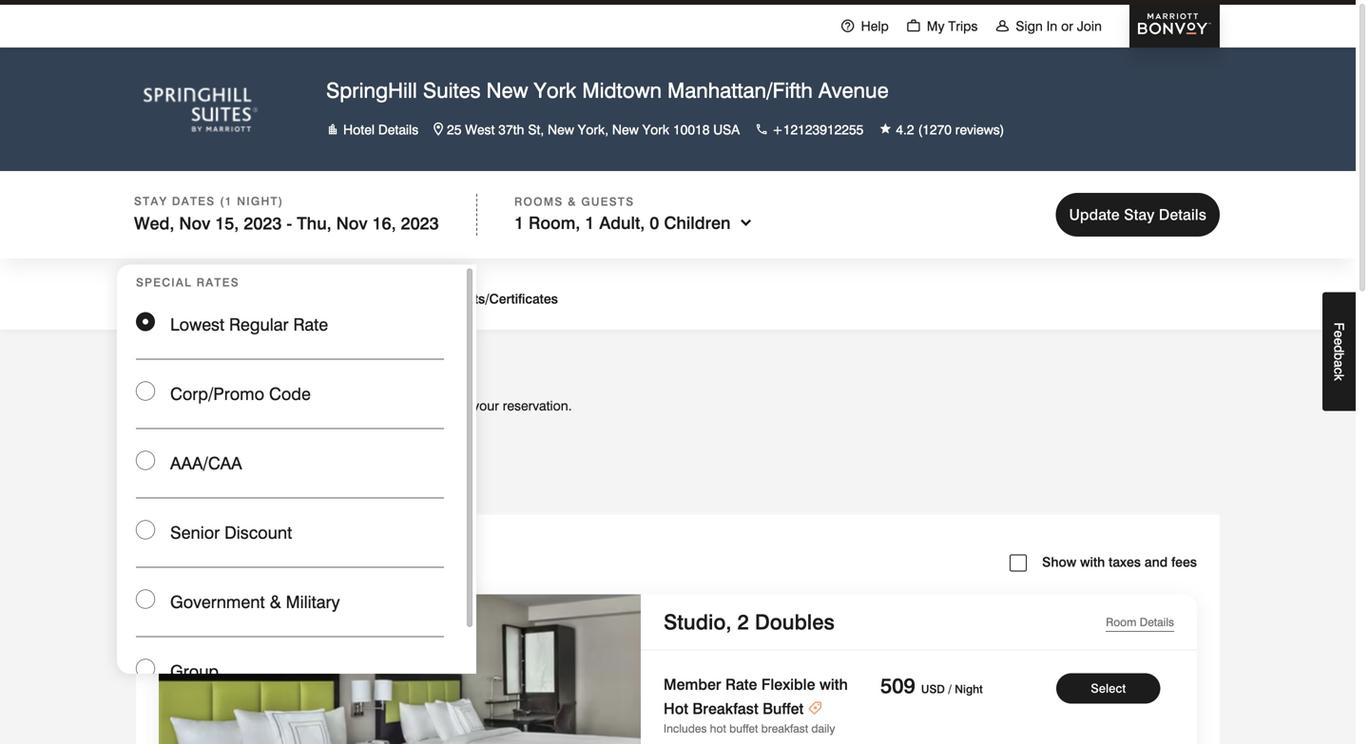 Task type: describe. For each thing, give the bounding box(es) containing it.
4.2 (1270 reviews)
[[896, 122, 1005, 138]]

1 e from the top
[[1332, 331, 1347, 338]]

update stay details
[[1070, 205, 1207, 224]]

sign in or join
[[1016, 18, 1102, 34]]

doubles
[[755, 610, 835, 635]]

my trips button
[[898, 0, 987, 49]]

15,
[[215, 213, 239, 234]]

/
[[949, 683, 952, 697]]

government
[[170, 592, 265, 613]]

thu,
[[297, 213, 332, 234]]

(1
[[220, 195, 233, 208]]

you can request an accessible room when reviewing your reservation.
[[156, 398, 572, 414]]

1 horizontal spatial usd/night
[[364, 488, 418, 502]]

1 horizontal spatial new
[[548, 122, 574, 138]]

night)
[[237, 195, 284, 208]]

and for room
[[282, 353, 318, 378]]

standard rates from 509 usd/night
[[159, 469, 267, 505]]

select a room and rate
[[136, 353, 368, 378]]

join
[[1077, 18, 1102, 34]]

reservation.
[[503, 398, 572, 414]]

corp/promo
[[170, 384, 264, 404]]

hotel details link
[[326, 120, 419, 139]]

reviews)
[[956, 122, 1005, 138]]

usa
[[714, 122, 740, 138]]

taxes
[[1109, 555, 1141, 571]]

2 2023 from the left
[[401, 213, 439, 234]]

thin image for help
[[840, 19, 856, 34]]

senior discount
[[170, 523, 292, 543]]

children
[[664, 213, 731, 233]]

& for rooms
[[568, 195, 577, 209]]

accessibility image
[[136, 397, 146, 421]]

37th
[[499, 122, 525, 138]]

special
[[136, 276, 192, 290]]

studio,
[[664, 610, 732, 635]]

springhill suites new york midtown manhattan/fifth avenue image
[[144, 71, 258, 147]]

senior
[[170, 523, 220, 543]]

25 west 37th st,   new york, new york 10018 usa
[[447, 122, 740, 138]]

update stay details button
[[1056, 193, 1220, 237]]

1 horizontal spatial 509
[[881, 674, 916, 699]]

avenue
[[819, 78, 889, 103]]

my
[[927, 18, 945, 34]]

fees
[[1172, 555, 1198, 571]]

(1270
[[918, 122, 952, 138]]

a inside f e e d b a c k button
[[1332, 360, 1347, 368]]

0
[[650, 213, 659, 233]]

springhill
[[326, 78, 417, 103]]

room details link
[[1106, 610, 1175, 635]]

help
[[861, 18, 889, 34]]

springhill suites new york midtown manhattan/fifth avenue link
[[326, 78, 1005, 103]]

25
[[447, 122, 462, 138]]

usd/night inside standard rates from 509 usd/night
[[211, 491, 265, 505]]

hotel details
[[343, 122, 419, 138]]

select button
[[1057, 674, 1161, 704]]

member rates1x image
[[808, 700, 823, 719]]

night
[[955, 683, 983, 697]]

discount
[[225, 523, 292, 543]]

buffet
[[763, 700, 804, 719]]

b
[[1332, 353, 1347, 360]]

none search field containing 1 room, 1 adult, 0 children
[[0, 171, 1356, 707]]

1 1 from the left
[[515, 213, 524, 233]]

group
[[170, 662, 219, 682]]

10018
[[673, 122, 710, 138]]

lowest regular rate
[[170, 314, 328, 335]]

usd
[[922, 683, 945, 697]]

breakfast
[[693, 700, 759, 719]]

thin image for sign in or join
[[995, 19, 1011, 34]]

d
[[1332, 345, 1347, 353]]

hot
[[710, 722, 727, 736]]

room details
[[1106, 616, 1175, 630]]

member rate flexible with hot breakfast buffet
[[664, 676, 848, 719]]

0 horizontal spatial a
[[201, 353, 213, 378]]

2 e from the top
[[1332, 338, 1347, 346]]

use
[[419, 291, 443, 307]]

studio, 2 doubles
[[664, 610, 835, 635]]

select for select
[[1091, 682, 1126, 696]]

and for taxes
[[1145, 555, 1168, 571]]

use points/certificates
[[419, 291, 558, 307]]

-
[[287, 213, 292, 234]]

1 nov from the left
[[179, 213, 210, 234]]

dates
[[172, 195, 215, 208]]

when
[[377, 398, 409, 414]]

request
[[208, 398, 253, 414]]

west
[[465, 122, 495, 138]]

+12123912255
[[772, 122, 864, 138]]

code
[[269, 384, 311, 404]]

daily
[[812, 722, 836, 736]]

0 horizontal spatial rooms
[[229, 555, 272, 571]]

you
[[156, 398, 179, 414]]

government & military
[[170, 592, 340, 613]]

from 539 usd/night
[[312, 488, 418, 502]]

in
[[1047, 18, 1058, 34]]

c
[[1332, 368, 1347, 374]]



Task type: locate. For each thing, give the bounding box(es) containing it.
update
[[1070, 205, 1120, 224]]

your
[[473, 398, 499, 414]]

usd/night
[[364, 488, 418, 502], [211, 491, 265, 505]]

rates
[[197, 276, 240, 290]]

1 vertical spatial room
[[1106, 616, 1137, 630]]

1 horizontal spatial thin image
[[995, 19, 1011, 34]]

2 vertical spatial details
[[1140, 616, 1175, 630]]

wed,
[[134, 213, 174, 234]]

thin image
[[840, 19, 856, 34], [995, 19, 1011, 34]]

select for select a room and rate
[[136, 353, 196, 378]]

details for room details
[[1140, 616, 1175, 630]]

rate up room
[[324, 353, 368, 378]]

details for hotel details
[[378, 122, 419, 138]]

1 horizontal spatial 1
[[585, 213, 595, 233]]

manhattan/fifth
[[668, 78, 813, 103]]

details right hotel
[[378, 122, 419, 138]]

trips
[[949, 18, 978, 34]]

2 thin image from the left
[[995, 19, 1011, 34]]

lowest
[[170, 314, 225, 335]]

thin image left help
[[840, 19, 856, 34]]

room
[[342, 398, 373, 414]]

1 vertical spatial details
[[1159, 205, 1207, 224]]

stay inside stay dates (1 night) wed, nov 15, 2023 - thu, nov 16, 2023
[[134, 195, 168, 208]]

thin image inside help link
[[840, 19, 856, 34]]

509 usd / night
[[881, 674, 983, 699]]

e
[[1332, 331, 1347, 338], [1332, 338, 1347, 346]]

0 horizontal spatial and
[[282, 353, 318, 378]]

image1-double/double suite image
[[159, 595, 641, 745]]

details down fees
[[1140, 616, 1175, 630]]

stay
[[134, 195, 168, 208], [1124, 205, 1155, 224]]

york up st, on the top left of the page
[[534, 78, 577, 103]]

0 horizontal spatial york
[[534, 78, 577, 103]]

from inside standard rates from 509 usd/night
[[159, 491, 186, 505]]

539
[[342, 488, 361, 502]]

select up you
[[136, 353, 196, 378]]

help link
[[832, 0, 898, 49]]

1 horizontal spatial rooms
[[515, 195, 564, 209]]

0 vertical spatial select
[[136, 353, 196, 378]]

1 horizontal spatial nov
[[336, 213, 368, 234]]

hot
[[664, 700, 689, 719]]

select down room details
[[1091, 682, 1126, 696]]

regular
[[229, 314, 289, 335]]

3
[[159, 555, 166, 571]]

e up d
[[1332, 331, 1347, 338]]

a up corp/promo
[[201, 353, 213, 378]]

with
[[1081, 555, 1106, 571], [820, 676, 848, 694]]

york,
[[578, 122, 609, 138]]

rates
[[227, 469, 267, 488]]

509 left the usd
[[881, 674, 916, 699]]

0 horizontal spatial &
[[270, 592, 281, 613]]

2 nov from the left
[[336, 213, 368, 234]]

2023
[[244, 213, 282, 234], [401, 213, 439, 234]]

corp/promo code
[[170, 384, 311, 404]]

1 vertical spatial &
[[270, 592, 281, 613]]

& left 'military'
[[270, 592, 281, 613]]

member
[[664, 676, 722, 694]]

1 2023 from the left
[[244, 213, 282, 234]]

0 horizontal spatial room
[[219, 353, 276, 378]]

aaa/caa
[[170, 453, 242, 474]]

rooms inside search field
[[515, 195, 564, 209]]

0 horizontal spatial thin image
[[840, 19, 856, 34]]

1 horizontal spatial select
[[1091, 682, 1126, 696]]

0 vertical spatial rate
[[293, 314, 328, 335]]

room down the show with taxes and fees
[[1106, 616, 1137, 630]]

stay right update
[[1124, 205, 1155, 224]]

points/certificates
[[447, 291, 558, 307]]

1 vertical spatial with
[[820, 676, 848, 694]]

room,
[[529, 213, 581, 233]]

1 vertical spatial rooms
[[229, 555, 272, 571]]

1 horizontal spatial york
[[643, 122, 670, 138]]

rate inside member rate flexible with hot breakfast buffet
[[726, 676, 758, 694]]

rate inside search field
[[293, 314, 328, 335]]

special rates
[[136, 276, 240, 290]]

0 vertical spatial room
[[219, 353, 276, 378]]

& for government
[[270, 592, 281, 613]]

a up k
[[1332, 360, 1347, 368]]

rate up breakfast
[[726, 676, 758, 694]]

1 horizontal spatial 2023
[[401, 213, 439, 234]]

k
[[1332, 374, 1347, 381]]

with up member rates1x image on the bottom right of the page
[[820, 676, 848, 694]]

None search field
[[0, 171, 1356, 707]]

1 down rooms & guests
[[585, 213, 595, 233]]

2
[[738, 610, 749, 635]]

sign
[[1016, 18, 1043, 34]]

0 horizontal spatial stay
[[134, 195, 168, 208]]

rooms
[[515, 195, 564, 209], [229, 555, 272, 571]]

hotel
[[343, 122, 375, 138]]

0 horizontal spatial select
[[136, 353, 196, 378]]

new right york,
[[612, 122, 639, 138]]

0 vertical spatial details
[[378, 122, 419, 138]]

thin image left sign
[[995, 19, 1011, 34]]

0 horizontal spatial 1
[[515, 213, 524, 233]]

standard
[[159, 469, 223, 488]]

st,
[[528, 122, 544, 138]]

and up code
[[282, 353, 318, 378]]

2 vertical spatial rate
[[726, 676, 758, 694]]

york left 10018
[[643, 122, 670, 138]]

0 horizontal spatial 509
[[189, 491, 208, 505]]

rooms down discount
[[229, 555, 272, 571]]

accessible
[[275, 398, 338, 414]]

& up room, at the left top of page
[[568, 195, 577, 209]]

springhill suites new york midtown manhattan/fifth avenue
[[326, 78, 889, 103]]

2 1 from the left
[[585, 213, 595, 233]]

usd/night down rates
[[211, 491, 265, 505]]

dropdown down image
[[731, 213, 756, 233]]

0 horizontal spatial nov
[[179, 213, 210, 234]]

includes hot buffet breakfast daily
[[664, 722, 836, 736]]

f e e d b a c k button
[[1323, 292, 1356, 411]]

1 vertical spatial 509
[[881, 674, 916, 699]]

1 horizontal spatial from
[[312, 488, 339, 502]]

509 down standard
[[189, 491, 208, 505]]

0 vertical spatial and
[[282, 353, 318, 378]]

0 vertical spatial york
[[534, 78, 577, 103]]

or
[[1062, 18, 1074, 34]]

rate right regular
[[293, 314, 328, 335]]

0 vertical spatial with
[[1081, 555, 1106, 571]]

stay inside update stay details button
[[1124, 205, 1155, 224]]

select inside button
[[1091, 682, 1126, 696]]

show
[[1043, 555, 1077, 571]]

from down standard
[[159, 491, 186, 505]]

1 horizontal spatial room
[[1106, 616, 1137, 630]]

stay dates (1 night) wed, nov 15, 2023 - thu, nov 16, 2023
[[134, 195, 439, 234]]

with inside member rate flexible with hot breakfast buffet
[[820, 676, 848, 694]]

2 horizontal spatial new
[[612, 122, 639, 138]]

25 west 37th st,   new york, new york 10018 usa link
[[434, 120, 740, 139]]

1 horizontal spatial a
[[1332, 360, 1347, 368]]

0 horizontal spatial usd/night
[[211, 491, 265, 505]]

can
[[183, 398, 205, 414]]

military
[[286, 592, 340, 613]]

breakfast
[[762, 722, 809, 736]]

16,
[[372, 213, 396, 234]]

thin image
[[906, 19, 922, 34]]

select
[[136, 353, 196, 378], [1091, 682, 1126, 696]]

0 vertical spatial 509
[[189, 491, 208, 505]]

flexible
[[762, 676, 816, 694]]

rooms up room, at the left top of page
[[515, 195, 564, 209]]

1 horizontal spatial with
[[1081, 555, 1106, 571]]

show with taxes and fees
[[1043, 555, 1198, 571]]

from left 539
[[312, 488, 339, 502]]

an
[[257, 398, 272, 414]]

1 vertical spatial and
[[1145, 555, 1168, 571]]

0 horizontal spatial from
[[159, 491, 186, 505]]

1 vertical spatial rate
[[324, 353, 368, 378]]

new
[[487, 78, 528, 103], [548, 122, 574, 138], [612, 122, 639, 138]]

2023 down 'night)'
[[244, 213, 282, 234]]

usd/night right 539
[[364, 488, 418, 502]]

details right update
[[1159, 205, 1207, 224]]

1 horizontal spatial stay
[[1124, 205, 1155, 224]]

nov left 16,
[[336, 213, 368, 234]]

details
[[378, 122, 419, 138], [1159, 205, 1207, 224], [1140, 616, 1175, 630]]

1 horizontal spatial and
[[1145, 555, 1168, 571]]

1 vertical spatial select
[[1091, 682, 1126, 696]]

and left fees
[[1145, 555, 1168, 571]]

0 vertical spatial rooms
[[515, 195, 564, 209]]

stay up the wed,
[[134, 195, 168, 208]]

details inside button
[[1159, 205, 1207, 224]]

1 left room, at the left top of page
[[515, 213, 524, 233]]

new right st, on the top left of the page
[[548, 122, 574, 138]]

1 thin image from the left
[[840, 19, 856, 34]]

1 room, 1 adult, 0 children
[[515, 213, 731, 233]]

thin image inside sign in or join button
[[995, 19, 1011, 34]]

room up corp/promo code
[[219, 353, 276, 378]]

buffet
[[730, 722, 758, 736]]

1 horizontal spatial &
[[568, 195, 577, 209]]

sign in or join button
[[987, 0, 1111, 49]]

0 horizontal spatial 2023
[[244, 213, 282, 234]]

and
[[282, 353, 318, 378], [1145, 555, 1168, 571]]

from
[[312, 488, 339, 502], [159, 491, 186, 505]]

1 vertical spatial york
[[643, 122, 670, 138]]

new up 37th
[[487, 78, 528, 103]]

with left taxes
[[1081, 555, 1106, 571]]

1 room, 1 adult, 0 children button
[[515, 213, 756, 234]]

3 available rooms
[[159, 555, 272, 571]]

0 vertical spatial &
[[568, 195, 577, 209]]

e up b
[[1332, 338, 1347, 346]]

adult,
[[600, 213, 645, 233]]

guests
[[581, 195, 635, 209]]

0 horizontal spatial with
[[820, 676, 848, 694]]

2023 right 16,
[[401, 213, 439, 234]]

f
[[1332, 323, 1347, 331]]

reviewing
[[413, 398, 469, 414]]

nov
[[179, 213, 210, 234], [336, 213, 368, 234]]

midtown
[[582, 78, 662, 103]]

my trips
[[927, 18, 978, 34]]

0 horizontal spatial new
[[487, 78, 528, 103]]

available
[[170, 555, 225, 571]]

nov down 'dates'
[[179, 213, 210, 234]]

509 inside standard rates from 509 usd/night
[[189, 491, 208, 505]]

509
[[189, 491, 208, 505], [881, 674, 916, 699]]

standard rates tab
[[136, 451, 289, 515]]

4.2
[[896, 122, 915, 138]]



Task type: vqa. For each thing, say whether or not it's contained in the screenshot.
hot
yes



